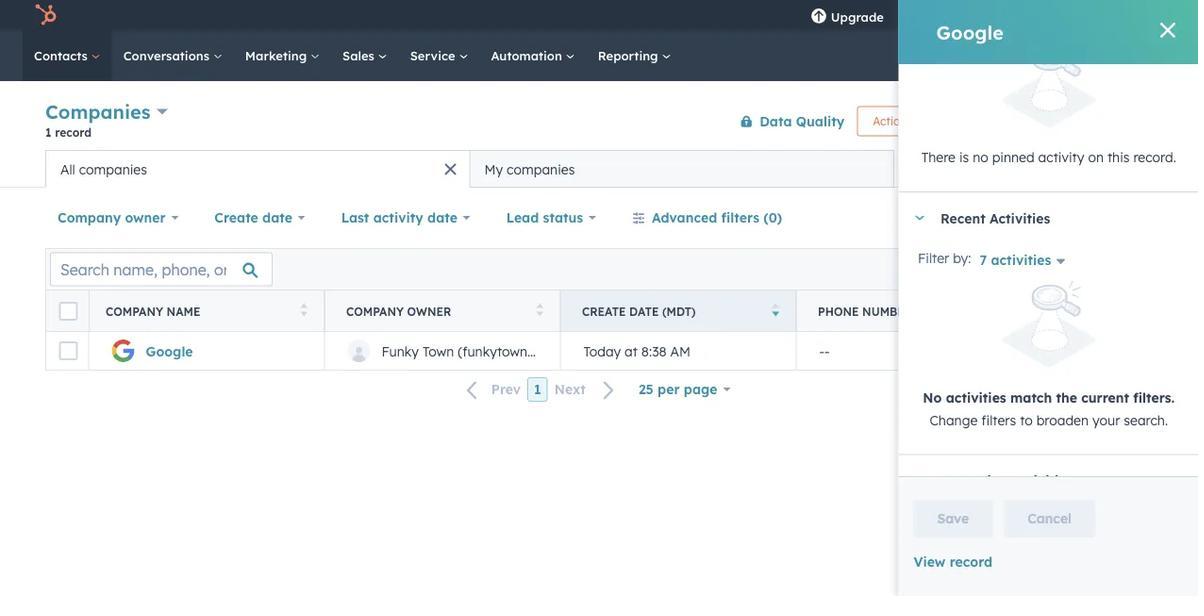 Task type: vqa. For each thing, say whether or not it's contained in the screenshot.
Thousands
no



Task type: locate. For each thing, give the bounding box(es) containing it.
caret image
[[914, 216, 925, 220]]

2 date from the left
[[1145, 304, 1175, 318]]

prev button
[[455, 378, 527, 402]]

no activities match the current filters. change filters to broaden your search.
[[922, 389, 1174, 428]]

0 vertical spatial last
[[341, 209, 369, 226]]

date left '(mdt)'
[[629, 304, 659, 318]]

view record
[[914, 554, 992, 570]]

companies
[[45, 100, 150, 124]]

filters left to
[[981, 412, 1016, 428]]

0 horizontal spatial activity
[[373, 209, 423, 226]]

descending sort. press to sort ascending. image
[[772, 303, 779, 316]]

google down name
[[146, 343, 193, 359]]

all views
[[1068, 160, 1126, 177]]

recent activities button
[[899, 193, 1179, 244]]

create down all companies button
[[214, 209, 258, 226]]

2 press to sort. element from the left
[[536, 303, 543, 319]]

1 vertical spatial last
[[1054, 304, 1082, 318]]

2 date from the left
[[427, 209, 457, 226]]

last activity date (md
[[1054, 304, 1198, 318]]

company name
[[106, 304, 200, 318]]

3 - from the left
[[1055, 343, 1060, 359]]

all
[[1068, 160, 1085, 177], [60, 161, 75, 177]]

0 horizontal spatial filters
[[721, 209, 759, 226]]

date left the lead in the left of the page
[[427, 209, 457, 226]]

last inside popup button
[[341, 209, 369, 226]]

next
[[554, 381, 586, 398]]

service
[[410, 48, 459, 63]]

Search name, phone, or domain search field
[[50, 252, 273, 286]]

2 all from the left
[[60, 161, 75, 177]]

0 vertical spatial company owner
[[58, 209, 166, 226]]

1 vertical spatial activity
[[373, 209, 423, 226]]

record down companies
[[55, 125, 92, 139]]

descending sort. press to sort ascending. element
[[772, 303, 779, 319]]

1 vertical spatial 1
[[534, 381, 541, 398]]

activities for recent activities
[[989, 210, 1050, 226]]

funky
[[1113, 7, 1145, 23]]

25
[[639, 381, 654, 398]]

0 horizontal spatial press to sort. image
[[300, 303, 308, 316]]

1 for 1 record
[[45, 125, 51, 139]]

phone
[[818, 304, 859, 318]]

2 vertical spatial create
[[582, 304, 626, 318]]

1 horizontal spatial 1
[[534, 381, 541, 398]]

1 vertical spatial activities
[[1012, 472, 1072, 489]]

1 all from the left
[[1068, 160, 1085, 177]]

1 horizontal spatial owner
[[407, 304, 451, 318]]

phone number
[[818, 304, 912, 318]]

1 vertical spatial activities
[[945, 389, 1006, 405]]

your
[[1092, 412, 1120, 428]]

lead status
[[506, 209, 583, 226]]

all inside button
[[60, 161, 75, 177]]

1 vertical spatial record
[[950, 554, 992, 570]]

0 horizontal spatial press to sort. element
[[300, 303, 308, 319]]

companies
[[79, 161, 147, 177], [507, 161, 575, 177]]

0 vertical spatial activities
[[990, 251, 1051, 268]]

company down all companies
[[58, 209, 121, 226]]

activity
[[1038, 149, 1084, 166], [373, 209, 423, 226]]

record for view record
[[950, 554, 992, 570]]

filters.
[[1133, 389, 1174, 405]]

2 horizontal spatial create
[[1048, 114, 1084, 128]]

0 horizontal spatial date
[[262, 209, 292, 226]]

activities inside recent activities dropdown button
[[989, 210, 1050, 226]]

0 horizontal spatial last
[[341, 209, 369, 226]]

0 vertical spatial record
[[55, 125, 92, 139]]

0 horizontal spatial owner
[[125, 209, 166, 226]]

0 vertical spatial 1
[[45, 125, 51, 139]]

menu containing funky
[[797, 0, 1175, 30]]

25 per page
[[639, 381, 717, 398]]

upcoming
[[940, 472, 1008, 489]]

funky
[[382, 343, 419, 359]]

(funkytownclown1@gmail.com)
[[458, 343, 651, 359]]

0 vertical spatial activities
[[989, 210, 1050, 226]]

1 companies from the left
[[79, 161, 147, 177]]

company owner up funky on the left of the page
[[346, 304, 451, 318]]

activities up 7 activities popup button on the right
[[989, 210, 1050, 226]]

prev
[[491, 381, 521, 398]]

today
[[583, 343, 621, 359]]

date
[[262, 209, 292, 226], [427, 209, 457, 226]]

0 vertical spatial google
[[936, 20, 1004, 44]]

1 inside button
[[534, 381, 541, 398]]

-- down phone
[[819, 343, 830, 359]]

1 horizontal spatial date
[[427, 209, 457, 226]]

7
[[979, 251, 986, 268]]

1 horizontal spatial all
[[1068, 160, 1085, 177]]

data quality button
[[727, 102, 846, 140]]

1 horizontal spatial --
[[1055, 343, 1066, 359]]

all left on
[[1068, 160, 1085, 177]]

automation link
[[480, 30, 587, 81]]

activities inside upcoming activities dropdown button
[[1012, 472, 1072, 489]]

1 horizontal spatial last
[[1054, 304, 1082, 318]]

create up today
[[582, 304, 626, 318]]

Search HubSpot search field
[[933, 40, 1164, 72]]

press to sort. element
[[300, 303, 308, 319], [536, 303, 543, 319]]

1 horizontal spatial companies
[[507, 161, 575, 177]]

-- up "the"
[[1055, 343, 1066, 359]]

quality
[[796, 113, 845, 129]]

company
[[1087, 114, 1137, 128]]

create inside popup button
[[214, 209, 258, 226]]

companies banner
[[45, 97, 1153, 150]]

date
[[629, 304, 659, 318], [1145, 304, 1175, 318]]

1 down companies
[[45, 125, 51, 139]]

change
[[929, 412, 977, 428]]

hubspot image
[[34, 4, 57, 26]]

activities inside button
[[990, 251, 1051, 268]]

1 -- from the left
[[819, 343, 830, 359]]

all down the 1 record
[[60, 161, 75, 177]]

current
[[1081, 389, 1129, 405]]

date left (md
[[1145, 304, 1175, 318]]

1 horizontal spatial filters
[[981, 412, 1016, 428]]

1 vertical spatial create
[[214, 209, 258, 226]]

menu
[[797, 0, 1175, 30]]

0 vertical spatial owner
[[125, 209, 166, 226]]

all companies button
[[45, 150, 470, 188]]

cancel
[[1028, 510, 1072, 527]]

owner inside popup button
[[125, 209, 166, 226]]

company owner down all companies
[[58, 209, 166, 226]]

menu item
[[897, 0, 901, 30]]

companies up company owner popup button
[[79, 161, 147, 177]]

2 companies from the left
[[507, 161, 575, 177]]

(mdt)
[[662, 304, 696, 318]]

hubspot link
[[23, 4, 71, 26]]

alert containing no activities match the current filters.
[[917, 281, 1179, 431]]

last activity date button
[[329, 199, 483, 237]]

advanced
[[652, 209, 717, 226]]

1 horizontal spatial google
[[936, 20, 1004, 44]]

view
[[914, 554, 946, 570]]

1 press to sort. image from the left
[[300, 303, 308, 316]]

company left name
[[106, 304, 163, 318]]

0 horizontal spatial all
[[60, 161, 75, 177]]

1 vertical spatial filters
[[981, 412, 1016, 428]]

1 horizontal spatial activity
[[1038, 149, 1084, 166]]

0 horizontal spatial date
[[629, 304, 659, 318]]

lead
[[506, 209, 539, 226]]

0 horizontal spatial 1
[[45, 125, 51, 139]]

help button
[[982, 0, 1014, 30]]

conversations
[[123, 48, 213, 63]]

record right view
[[950, 554, 992, 570]]

1 vertical spatial company owner
[[346, 304, 451, 318]]

views
[[1089, 160, 1126, 177]]

1 right prev
[[534, 381, 541, 398]]

funky town (funkytownclown1@gmail.com) button
[[325, 332, 651, 370]]

0 horizontal spatial create
[[214, 209, 258, 226]]

1 inside companies banner
[[45, 125, 51, 139]]

broaden
[[1036, 412, 1088, 428]]

0 horizontal spatial google
[[146, 343, 193, 359]]

create for create date
[[214, 209, 258, 226]]

settings link
[[1018, 5, 1041, 25]]

reporting
[[598, 48, 662, 63]]

create for create company
[[1048, 114, 1084, 128]]

0 horizontal spatial companies
[[79, 161, 147, 177]]

company
[[58, 209, 121, 226], [106, 304, 163, 318], [346, 304, 404, 318]]

google
[[936, 20, 1004, 44], [146, 343, 193, 359]]

1 horizontal spatial date
[[1145, 304, 1175, 318]]

name
[[167, 304, 200, 318]]

owner up town at left bottom
[[407, 304, 451, 318]]

calling icon button
[[903, 3, 935, 28]]

create
[[1048, 114, 1084, 128], [214, 209, 258, 226], [582, 304, 626, 318]]

1 button
[[527, 377, 548, 402]]

25 per page button
[[626, 371, 743, 408]]

0 vertical spatial activity
[[1038, 149, 1084, 166]]

1 - from the left
[[819, 343, 825, 359]]

create for create date (mdt)
[[582, 304, 626, 318]]

create up there is no pinned activity on this record.
[[1048, 114, 1084, 128]]

1 vertical spatial google
[[146, 343, 193, 359]]

help image
[[989, 8, 1006, 25]]

actions
[[873, 114, 912, 128]]

0 horizontal spatial record
[[55, 125, 92, 139]]

there is no pinned activity on this record. alert
[[917, 42, 1179, 169]]

1 horizontal spatial press to sort. image
[[536, 303, 543, 316]]

filter
[[917, 250, 949, 267]]

data quality
[[760, 113, 845, 129]]

status
[[543, 209, 583, 226]]

8:38
[[641, 343, 667, 359]]

0 vertical spatial filters
[[721, 209, 759, 226]]

this
[[1107, 149, 1129, 166]]

owner up search name, phone, or domain search box
[[125, 209, 166, 226]]

upgrade image
[[810, 8, 827, 25]]

1 horizontal spatial press to sort. element
[[536, 303, 543, 319]]

press to sort. image
[[300, 303, 308, 316], [536, 303, 543, 316]]

companies for my companies
[[507, 161, 575, 177]]

to
[[1019, 412, 1032, 428]]

filters inside button
[[721, 209, 759, 226]]

0 horizontal spatial --
[[819, 343, 830, 359]]

record inside companies banner
[[55, 125, 92, 139]]

1 vertical spatial owner
[[407, 304, 451, 318]]

add view (2/5) button
[[902, 150, 1056, 188]]

alert
[[917, 281, 1179, 431]]

date down all companies button
[[262, 209, 292, 226]]

companies right my
[[507, 161, 575, 177]]

activities inside no activities match the current filters. change filters to broaden your search.
[[945, 389, 1006, 405]]

1 horizontal spatial record
[[950, 554, 992, 570]]

filters left (0)
[[721, 209, 759, 226]]

companies for all companies
[[79, 161, 147, 177]]

0 vertical spatial create
[[1048, 114, 1084, 128]]

google right calling icon
[[936, 20, 1004, 44]]

company inside popup button
[[58, 209, 121, 226]]

create inside 'button'
[[1048, 114, 1084, 128]]

0 horizontal spatial company owner
[[58, 209, 166, 226]]

activities up cancel
[[1012, 472, 1072, 489]]

the
[[1056, 389, 1077, 405]]

1 horizontal spatial create
[[582, 304, 626, 318]]



Task type: describe. For each thing, give the bounding box(es) containing it.
by:
[[952, 250, 971, 267]]

my
[[484, 161, 503, 177]]

1 date from the left
[[262, 209, 292, 226]]

(0)
[[763, 209, 782, 226]]

is
[[959, 149, 969, 166]]

today at 8:38 am
[[583, 343, 691, 359]]

advanced filters (0) button
[[620, 199, 794, 237]]

view
[[965, 160, 995, 177]]

1 horizontal spatial company owner
[[346, 304, 451, 318]]

2 -- from the left
[[1055, 343, 1066, 359]]

edit columns
[[1068, 262, 1136, 276]]

create date
[[214, 209, 292, 226]]

sales link
[[331, 30, 399, 81]]

all views link
[[1056, 150, 1138, 188]]

lead status button
[[494, 199, 608, 237]]

create company button
[[1032, 106, 1153, 136]]

record for 1 record
[[55, 125, 92, 139]]

last for last activity date
[[341, 209, 369, 226]]

save button
[[914, 500, 993, 538]]

reporting link
[[587, 30, 682, 81]]

7 activities button
[[978, 251, 1073, 268]]

marketing link
[[234, 30, 331, 81]]

search.
[[1123, 412, 1168, 428]]

edit
[[1068, 262, 1088, 276]]

match
[[1010, 389, 1052, 405]]

marketplaces image
[[950, 8, 967, 25]]

pinned
[[992, 149, 1034, 166]]

notifications image
[[1053, 8, 1070, 25]]

1 record
[[45, 125, 92, 139]]

next button
[[548, 378, 626, 402]]

4 - from the left
[[1060, 343, 1066, 359]]

all for all views
[[1068, 160, 1085, 177]]

town
[[423, 343, 454, 359]]

funky town (funkytownclown1@gmail.com)
[[382, 343, 651, 359]]

filter by:
[[917, 250, 971, 267]]

7 activities
[[979, 251, 1051, 268]]

actions button
[[857, 106, 940, 136]]

page
[[684, 381, 717, 398]]

2 - from the left
[[825, 343, 830, 359]]

activity inside alert
[[1038, 149, 1084, 166]]

edit columns button
[[1055, 257, 1148, 282]]

funky button
[[1081, 0, 1174, 30]]

1 date from the left
[[629, 304, 659, 318]]

-- button
[[796, 332, 1032, 370]]

create date (mdt)
[[582, 304, 696, 318]]

last activity date
[[341, 209, 457, 226]]

export
[[996, 262, 1032, 276]]

company owner inside company owner popup button
[[58, 209, 166, 226]]

view record link
[[914, 554, 992, 570]]

data
[[760, 113, 792, 129]]

activity
[[1086, 304, 1142, 318]]

upcoming activities
[[940, 472, 1072, 489]]

filters inside no activities match the current filters. change filters to broaden your search.
[[981, 412, 1016, 428]]

activity inside popup button
[[373, 209, 423, 226]]

-- inside button
[[819, 343, 830, 359]]

notifications button
[[1045, 0, 1077, 30]]

service link
[[399, 30, 480, 81]]

recent activities
[[940, 210, 1050, 226]]

export button
[[984, 257, 1044, 282]]

save
[[937, 510, 969, 527]]

create company
[[1048, 114, 1137, 128]]

columns
[[1092, 262, 1136, 276]]

advanced filters (0)
[[652, 209, 782, 226]]

company up funky on the left of the page
[[346, 304, 404, 318]]

there is no pinned activity on this record.
[[921, 149, 1176, 166]]

activities for 7
[[990, 251, 1051, 268]]

upcoming activities button
[[899, 455, 1179, 506]]

create date button
[[202, 199, 318, 237]]

marketplaces button
[[939, 0, 978, 30]]

automation
[[491, 48, 566, 63]]

2 press to sort. image from the left
[[536, 303, 543, 316]]

on
[[1088, 149, 1103, 166]]

add view (2/5)
[[935, 160, 1032, 177]]

close image
[[1160, 23, 1175, 38]]

funky town image
[[1092, 7, 1109, 24]]

all for all companies
[[60, 161, 75, 177]]

cancel button
[[1004, 500, 1095, 538]]

pagination navigation
[[455, 377, 626, 402]]

settings image
[[1021, 8, 1038, 25]]

search image
[[1158, 49, 1172, 62]]

upgrade
[[831, 9, 884, 25]]

contacts
[[34, 48, 91, 63]]

last for last activity date (md
[[1054, 304, 1082, 318]]

company owner button
[[45, 199, 191, 237]]

there
[[921, 149, 955, 166]]

number
[[862, 304, 912, 318]]

1 for 1
[[534, 381, 541, 398]]

1 press to sort. element from the left
[[300, 303, 308, 319]]

calling icon image
[[910, 7, 927, 24]]

activities for no
[[945, 389, 1006, 405]]

no
[[972, 149, 988, 166]]

recent
[[940, 210, 985, 226]]

record.
[[1133, 149, 1176, 166]]

add
[[935, 160, 961, 177]]

sales
[[342, 48, 378, 63]]

activities for upcoming activities
[[1012, 472, 1072, 489]]

(md
[[1178, 304, 1198, 318]]



